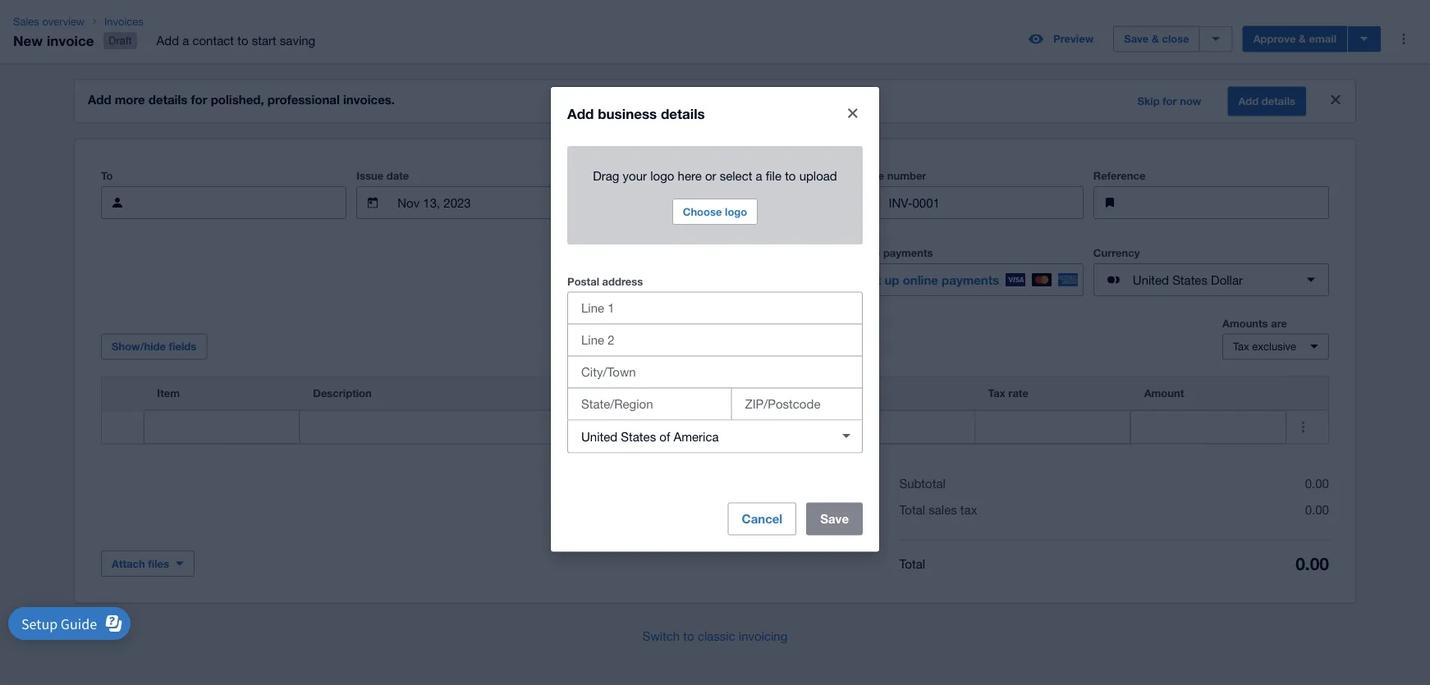 Task type: locate. For each thing, give the bounding box(es) containing it.
close
[[1163, 33, 1190, 45]]

& inside button
[[1300, 33, 1307, 45]]

1 horizontal spatial to
[[684, 629, 695, 644]]

skip for now button
[[1128, 88, 1212, 115]]

2 vertical spatial to
[[684, 629, 695, 644]]

1 horizontal spatial a
[[756, 168, 763, 183]]

tax for tax rate
[[989, 387, 1006, 400]]

attach files
[[112, 558, 169, 571]]

add more details for polished, professional invoices.
[[88, 93, 395, 107]]

1 horizontal spatial tax
[[1234, 341, 1250, 353]]

add left contact
[[156, 33, 179, 48]]

add inside the add business details dialog
[[568, 105, 594, 121]]

0 vertical spatial tax
[[1234, 341, 1250, 353]]

ZIP/Postcode field
[[732, 389, 862, 420]]

to
[[101, 170, 113, 182]]

1 date from the left
[[387, 170, 409, 182]]

add right now
[[1239, 95, 1259, 108]]

0 horizontal spatial to
[[238, 33, 248, 48]]

switch to classic invoicing button
[[630, 620, 801, 653]]

0 horizontal spatial details
[[149, 93, 188, 107]]

total
[[900, 503, 926, 518], [900, 557, 926, 571]]

fields
[[169, 341, 197, 353]]

0.00 for total sales tax
[[1306, 503, 1330, 518]]

postal
[[568, 275, 600, 288]]

Postal address field
[[568, 293, 862, 324]]

1 horizontal spatial &
[[1300, 33, 1307, 45]]

choose logo button
[[673, 199, 758, 225]]

to left start
[[238, 33, 248, 48]]

& for close
[[1152, 33, 1160, 45]]

a left file
[[756, 168, 763, 183]]

add left more
[[88, 93, 111, 107]]

To text field
[[140, 187, 346, 219]]

details
[[149, 93, 188, 107], [1262, 95, 1296, 108], [661, 105, 705, 121]]

switch to classic invoicing
[[643, 629, 788, 644]]

drag
[[593, 168, 620, 183]]

0 vertical spatial save
[[1125, 33, 1149, 45]]

2 & from the left
[[1300, 33, 1307, 45]]

& inside "button"
[[1152, 33, 1160, 45]]

new invoice
[[13, 32, 94, 48]]

logo left here
[[651, 168, 675, 183]]

a
[[183, 33, 189, 48], [756, 168, 763, 183]]

& for email
[[1300, 33, 1307, 45]]

preview
[[1054, 33, 1094, 45]]

tax rate
[[989, 387, 1029, 400]]

save left "close" at the top
[[1125, 33, 1149, 45]]

show/hide
[[112, 341, 166, 353]]

to right "switch"
[[684, 629, 695, 644]]

payments right online
[[942, 273, 1000, 288]]

sales overview link
[[7, 13, 91, 30]]

save & close
[[1125, 33, 1190, 45]]

&
[[1152, 33, 1160, 45], [1300, 33, 1307, 45]]

add
[[156, 33, 179, 48], [88, 93, 111, 107], [1239, 95, 1259, 108], [568, 105, 594, 121]]

1 vertical spatial a
[[756, 168, 763, 183]]

1 horizontal spatial logo
[[725, 205, 748, 218]]

attach files button
[[101, 551, 195, 578]]

1 vertical spatial logo
[[725, 205, 748, 218]]

save right cancel
[[821, 512, 849, 527]]

add for add more details for polished, professional invoices.
[[88, 93, 111, 107]]

for left now
[[1163, 95, 1178, 108]]

invoice number element
[[848, 187, 1084, 219]]

1 vertical spatial total
[[900, 557, 926, 571]]

1 horizontal spatial details
[[661, 105, 705, 121]]

logo right choose
[[725, 205, 748, 218]]

issue date
[[357, 170, 409, 182]]

Amount field
[[1132, 412, 1287, 443]]

1 horizontal spatial payments
[[942, 273, 1000, 288]]

details inside button
[[1262, 95, 1296, 108]]

date right due
[[626, 170, 648, 182]]

now
[[1181, 95, 1202, 108]]

to
[[238, 33, 248, 48], [785, 168, 796, 183], [684, 629, 695, 644]]

save for save & close
[[1125, 33, 1149, 45]]

save inside save & close "button"
[[1125, 33, 1149, 45]]

a left contact
[[183, 33, 189, 48]]

issue
[[357, 170, 384, 182]]

qty.
[[593, 387, 613, 400]]

file
[[766, 168, 782, 183]]

add a contact to start saving
[[156, 33, 316, 48]]

save button
[[807, 503, 863, 536]]

& left "close" at the top
[[1152, 33, 1160, 45]]

to inside button
[[684, 629, 695, 644]]

details inside dialog
[[661, 105, 705, 121]]

due
[[602, 170, 623, 182]]

price
[[677, 387, 703, 400]]

add more details for polished, professional invoices. status
[[75, 80, 1356, 123]]

due date
[[602, 170, 648, 182]]

Line 2 field
[[568, 325, 862, 356]]

details right more
[[149, 93, 188, 107]]

Issue date text field
[[396, 187, 553, 219]]

0 vertical spatial total
[[900, 503, 926, 518]]

close image
[[837, 97, 870, 130]]

to right file
[[785, 168, 796, 183]]

approve
[[1254, 33, 1297, 45]]

add for add details
[[1239, 95, 1259, 108]]

1 horizontal spatial for
[[1163, 95, 1178, 108]]

show/hide fields
[[112, 341, 197, 353]]

total down total sales tax
[[900, 557, 926, 571]]

1 vertical spatial 0.00
[[1306, 503, 1330, 518]]

1 vertical spatial tax
[[989, 387, 1006, 400]]

Reference text field
[[1133, 187, 1329, 219]]

exclusive
[[1253, 341, 1297, 353]]

0 horizontal spatial &
[[1152, 33, 1160, 45]]

details down approve
[[1262, 95, 1296, 108]]

0 horizontal spatial save
[[821, 512, 849, 527]]

date for due date
[[626, 170, 648, 182]]

to inside the add business details dialog
[[785, 168, 796, 183]]

Due date text field
[[642, 187, 799, 219]]

0.00
[[1306, 477, 1330, 491], [1306, 503, 1330, 518], [1296, 554, 1330, 574]]

0 horizontal spatial payments
[[884, 247, 934, 260]]

cancel
[[742, 512, 783, 527]]

tax left rate
[[989, 387, 1006, 400]]

add for add business details
[[568, 105, 594, 121]]

0 horizontal spatial a
[[183, 33, 189, 48]]

Quantity field
[[580, 412, 663, 443]]

invoices.
[[343, 93, 395, 107]]

invoice
[[47, 32, 94, 48]]

details right "business"
[[661, 105, 705, 121]]

1 horizontal spatial save
[[1125, 33, 1149, 45]]

total for total sales tax
[[900, 503, 926, 518]]

& left email
[[1300, 33, 1307, 45]]

description
[[313, 387, 372, 400]]

date right issue
[[387, 170, 409, 182]]

or
[[706, 168, 717, 183]]

tax inside invoice line item list element
[[989, 387, 1006, 400]]

2 horizontal spatial details
[[1262, 95, 1296, 108]]

save & close button
[[1114, 26, 1201, 52]]

1 horizontal spatial date
[[626, 170, 648, 182]]

total down subtotal
[[900, 503, 926, 518]]

2 total from the top
[[900, 557, 926, 571]]

invoices link
[[98, 13, 329, 30]]

amounts
[[1223, 317, 1269, 330]]

account
[[833, 387, 875, 400]]

subtotal
[[900, 477, 946, 491]]

contact element
[[101, 187, 347, 219]]

payments up online
[[884, 247, 934, 260]]

for
[[191, 93, 207, 107], [1163, 95, 1178, 108]]

payments
[[884, 247, 934, 260], [942, 273, 1000, 288]]

0 horizontal spatial date
[[387, 170, 409, 182]]

0 horizontal spatial tax
[[989, 387, 1006, 400]]

1 & from the left
[[1152, 33, 1160, 45]]

total for total
[[900, 557, 926, 571]]

new
[[13, 32, 43, 48]]

approve & email
[[1254, 33, 1337, 45]]

tax
[[961, 503, 978, 518]]

1 vertical spatial to
[[785, 168, 796, 183]]

None field
[[568, 420, 863, 454]]

add business details
[[568, 105, 705, 121]]

0 vertical spatial a
[[183, 33, 189, 48]]

invoices
[[104, 15, 144, 28]]

0 horizontal spatial logo
[[651, 168, 675, 183]]

for left the polished,
[[191, 93, 207, 107]]

save inside save button
[[821, 512, 849, 527]]

tax inside "popup button"
[[1234, 341, 1250, 353]]

2 date from the left
[[626, 170, 648, 182]]

1 total from the top
[[900, 503, 926, 518]]

2 horizontal spatial to
[[785, 168, 796, 183]]

Price field
[[664, 412, 819, 443]]

approve & email button
[[1243, 26, 1348, 52]]

add inside add details button
[[1239, 95, 1259, 108]]

0 vertical spatial 0.00
[[1306, 477, 1330, 491]]

1 vertical spatial save
[[821, 512, 849, 527]]

skip
[[1138, 95, 1160, 108]]

1 vertical spatial payments
[[942, 273, 1000, 288]]

tax down amounts at the right top of the page
[[1234, 341, 1250, 353]]

add left "business"
[[568, 105, 594, 121]]



Task type: vqa. For each thing, say whether or not it's contained in the screenshot.
the rightmost "a"
yes



Task type: describe. For each thing, give the bounding box(es) containing it.
preview button
[[1019, 26, 1104, 52]]

Country text field
[[568, 421, 824, 452]]

for inside button
[[1163, 95, 1178, 108]]

sales overview
[[13, 15, 85, 28]]

Invoice number text field
[[888, 187, 1083, 219]]

0 vertical spatial payments
[[884, 247, 934, 260]]

number
[[888, 170, 927, 182]]

invoice
[[848, 170, 885, 182]]

skip for now
[[1138, 95, 1202, 108]]

2 vertical spatial 0.00
[[1296, 554, 1330, 574]]

invoice line item list element
[[101, 377, 1330, 445]]

tax exclusive
[[1234, 341, 1297, 353]]

Description text field
[[300, 412, 579, 443]]

clear image
[[830, 420, 863, 453]]

reference
[[1094, 170, 1146, 182]]

currency
[[1094, 247, 1140, 260]]

attach
[[112, 558, 145, 571]]

choose
[[683, 205, 722, 218]]

amount
[[1145, 387, 1185, 400]]

payments inside popup button
[[942, 273, 1000, 288]]

states
[[1173, 273, 1208, 287]]

State/Region field
[[568, 389, 731, 420]]

draft
[[109, 34, 132, 47]]

cancel button
[[728, 503, 797, 536]]

postal address
[[568, 275, 643, 288]]

business
[[598, 105, 657, 121]]

united states dollar button
[[1094, 264, 1330, 297]]

up
[[885, 273, 900, 288]]

united
[[1133, 273, 1170, 287]]

date for issue date
[[387, 170, 409, 182]]

overview
[[42, 15, 85, 28]]

add for add a contact to start saving
[[156, 33, 179, 48]]

sales
[[13, 15, 39, 28]]

0.00 for subtotal
[[1306, 477, 1330, 491]]

total sales tax
[[900, 503, 978, 518]]

item
[[157, 387, 180, 400]]

drag your logo here or select a file to upload
[[593, 168, 838, 183]]

save for save
[[821, 512, 849, 527]]

here
[[678, 168, 702, 183]]

dollar
[[1212, 273, 1244, 287]]

select
[[720, 168, 753, 183]]

logo inside button
[[725, 205, 748, 218]]

professional
[[268, 93, 340, 107]]

are
[[1272, 317, 1288, 330]]

choose logo
[[683, 205, 748, 218]]

add details
[[1239, 95, 1296, 108]]

your
[[623, 168, 647, 183]]

polished,
[[211, 93, 264, 107]]

saving
[[280, 33, 316, 48]]

sales
[[929, 503, 958, 518]]

0 vertical spatial logo
[[651, 168, 675, 183]]

set
[[862, 273, 882, 288]]

show/hide fields button
[[101, 334, 207, 360]]

tax for tax exclusive
[[1234, 341, 1250, 353]]

set up online payments
[[862, 273, 1000, 288]]

united states dollar
[[1133, 273, 1244, 287]]

start
[[252, 33, 277, 48]]

0 horizontal spatial for
[[191, 93, 207, 107]]

address
[[603, 275, 643, 288]]

email
[[1310, 33, 1337, 45]]

a inside dialog
[[756, 168, 763, 183]]

classic
[[698, 629, 736, 644]]

invoicing
[[739, 629, 788, 644]]

rate
[[1009, 387, 1029, 400]]

add details button
[[1228, 87, 1307, 116]]

details for add more details for polished, professional invoices.
[[149, 93, 188, 107]]

details for add business details
[[661, 105, 705, 121]]

more
[[115, 93, 145, 107]]

more date options image
[[560, 187, 593, 219]]

online
[[903, 273, 939, 288]]

amounts are
[[1223, 317, 1288, 330]]

0 vertical spatial to
[[238, 33, 248, 48]]

invoice number
[[848, 170, 927, 182]]

tax exclusive button
[[1223, 334, 1330, 360]]

online
[[848, 247, 881, 260]]

set up online payments button
[[848, 264, 1084, 297]]

upload
[[800, 168, 838, 183]]

City/Town field
[[568, 357, 862, 388]]

add business details dialog
[[551, 87, 880, 552]]

online payments
[[848, 247, 934, 260]]

contact
[[193, 33, 234, 48]]

switch
[[643, 629, 680, 644]]



